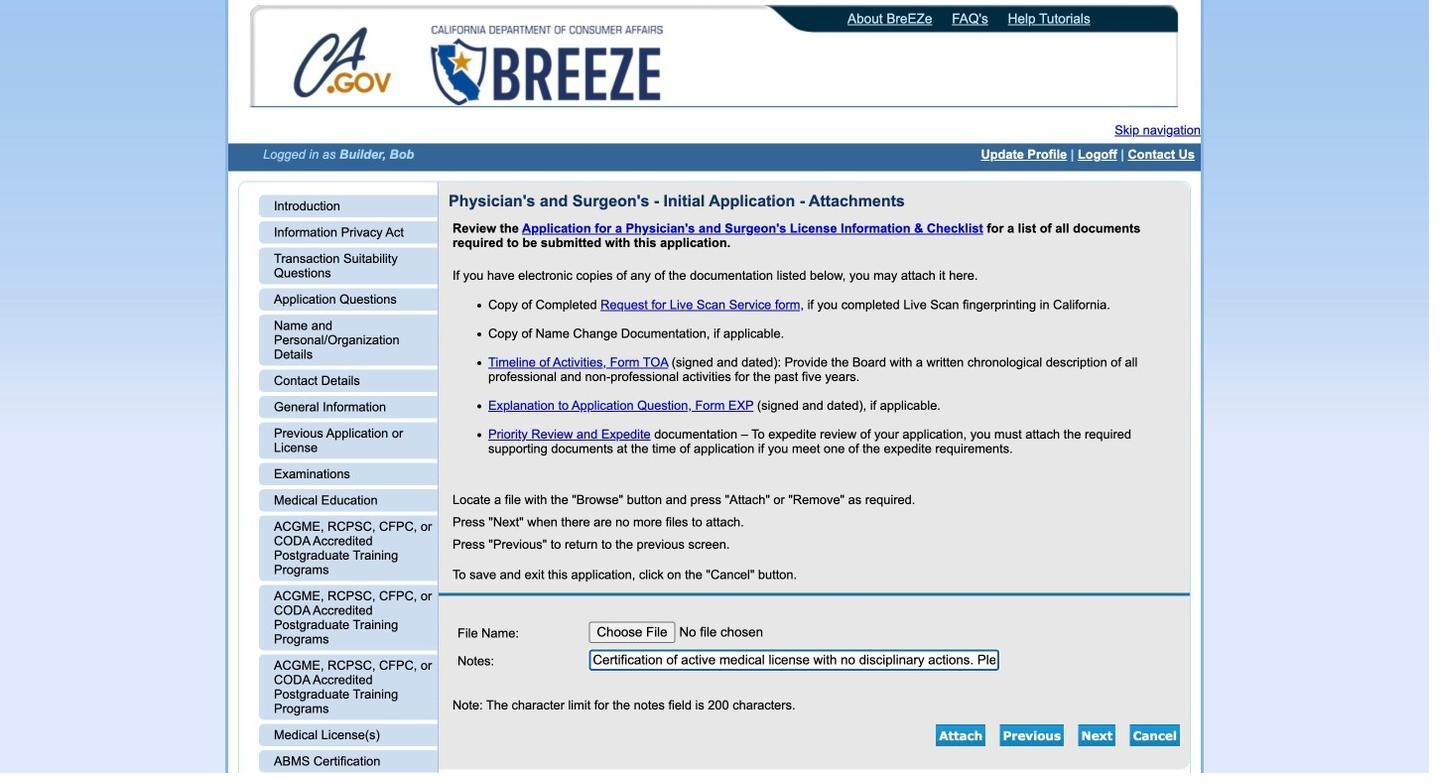 Task type: describe. For each thing, give the bounding box(es) containing it.
state of california breeze image
[[427, 26, 667, 105]]



Task type: locate. For each thing, give the bounding box(es) containing it.
None text field
[[589, 650, 1000, 671]]

ca.gov image
[[293, 26, 394, 103]]

None file field
[[589, 622, 840, 643]]

None submit
[[936, 725, 986, 747], [1000, 725, 1064, 747], [1079, 725, 1116, 747], [1130, 725, 1180, 747], [936, 725, 986, 747], [1000, 725, 1064, 747], [1079, 725, 1116, 747], [1130, 725, 1180, 747]]



